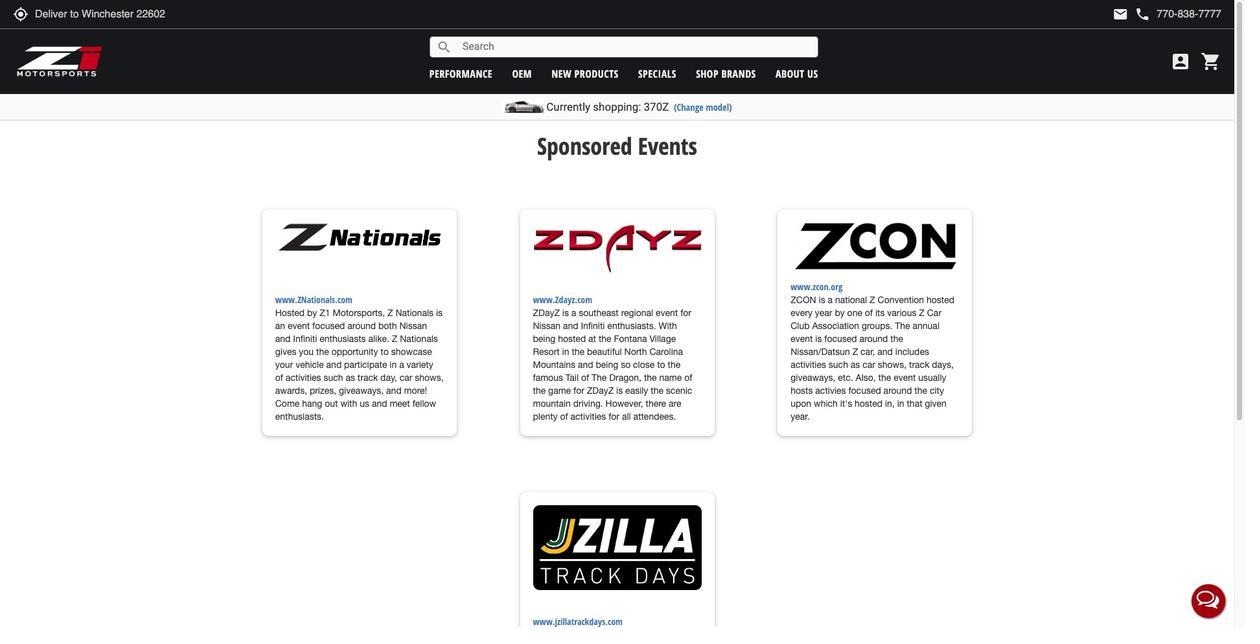 Task type: vqa. For each thing, say whether or not it's contained in the screenshot.


Task type: locate. For each thing, give the bounding box(es) containing it.
activities
[[791, 360, 827, 370], [286, 373, 321, 383], [571, 412, 606, 422]]

0 horizontal spatial infiniti
[[293, 334, 317, 344]]

the left the beautiful
[[572, 347, 585, 357]]

nissan right both
[[400, 321, 427, 332]]

club
[[791, 321, 810, 332]]

0 vertical spatial to
[[381, 347, 389, 357]]

more!
[[404, 386, 427, 396]]

year.
[[791, 412, 810, 422]]

shows, inside the www.zcon.org zcon is a national z convention hosted every year by one of its various z car club association groups. the annual event is           focused around the nissan/datsun z car, and includes activities such as car shows, track days, giveaways, etc. also, the event usually hosts activies focused around the city upon which it's          hosted in, in that given year.
[[878, 360, 907, 370]]

at
[[589, 334, 596, 344]]

and right the car,
[[878, 347, 893, 357]]

scenic
[[666, 386, 693, 396]]

by up association
[[835, 308, 845, 319]]

with
[[341, 399, 357, 409]]

being down the beautiful
[[596, 360, 619, 370]]

0 horizontal spatial hosted
[[558, 334, 586, 344]]

in right in,
[[898, 399, 905, 409]]

about us
[[776, 66, 819, 81]]

the right also,
[[879, 373, 892, 383]]

0 horizontal spatial track
[[358, 373, 378, 383]]

track for www.znationals.com
[[358, 373, 378, 383]]

to inside www.znationals.com hosted by z1 motorsports, z nationals is an event focused around both nissan and infiniti enthusiasts alike. z nationals gives you the opportunity to showcase your vehicle           and participate in a variety of activities such as track day, car shows, awards, prizes, giveaways, and more! come hang out with us and meet fellow enthusiasts.
[[381, 347, 389, 357]]

track
[[910, 360, 930, 370], [358, 373, 378, 383]]

1 horizontal spatial such
[[829, 360, 849, 370]]

event down 'club'
[[791, 334, 813, 344]]

1 by from the left
[[307, 308, 317, 319]]

track for www.zcon.org
[[910, 360, 930, 370]]

around down motorsports,
[[348, 321, 376, 332]]

0 vertical spatial around
[[348, 321, 376, 332]]

hosted up car at the right of page
[[927, 295, 955, 306]]

us
[[808, 66, 819, 81]]

1 horizontal spatial by
[[835, 308, 845, 319]]

village
[[650, 334, 676, 344]]

z left the car,
[[853, 347, 859, 357]]

infiniti up at
[[581, 321, 605, 332]]

various
[[888, 308, 917, 319]]

its
[[876, 308, 885, 319]]

0 vertical spatial shows,
[[878, 360, 907, 370]]

giveaways, up the "hosts"
[[791, 373, 836, 383]]

the up that
[[915, 386, 928, 396]]

shows, down variety
[[415, 373, 444, 383]]

1 vertical spatial a
[[572, 308, 577, 319]]

0 horizontal spatial giveaways,
[[339, 386, 384, 396]]

zdayz up driving.
[[587, 386, 614, 396]]

is
[[819, 295, 826, 306], [436, 308, 443, 319], [563, 308, 569, 319], [816, 334, 822, 344], [617, 386, 623, 396]]

fellow
[[413, 399, 436, 409]]

nationals up the showcase
[[400, 334, 438, 344]]

a up the year
[[828, 295, 833, 306]]

www.znationals.com hosted by z1 motorsports, z nationals is an event focused around both nissan and infiniti enthusiasts alike. z nationals gives you the opportunity to showcase your vehicle           and participate in a variety of activities such as track day, car shows, awards, prizes, giveaways, and more! come hang out with us and meet fellow enthusiasts.
[[275, 294, 444, 422]]

0 vertical spatial as
[[851, 360, 861, 370]]

your
[[275, 360, 293, 370]]

2 horizontal spatial hosted
[[927, 295, 955, 306]]

currently shopping: 370z (change model)
[[547, 100, 732, 113]]

is inside www.znationals.com hosted by z1 motorsports, z nationals is an event focused around both nissan and infiniti enthusiasts alike. z nationals gives you the opportunity to showcase your vehicle           and participate in a variety of activities such as track day, car shows, awards, prizes, giveaways, and more! come hang out with us and meet fellow enthusiasts.
[[436, 308, 443, 319]]

2 horizontal spatial in
[[898, 399, 905, 409]]

2 by from the left
[[835, 308, 845, 319]]

1 vertical spatial car
[[400, 373, 413, 383]]

all
[[622, 412, 631, 422]]

1 vertical spatial track
[[358, 373, 378, 383]]

zdayz
[[533, 308, 560, 319], [587, 386, 614, 396]]

1 horizontal spatial to
[[657, 360, 666, 370]]

car inside the www.zcon.org zcon is a national z convention hosted every year by one of its various z car club association groups. the annual event is           focused around the nissan/datsun z car, and includes activities such as car shows, track days, giveaways, etc. also, the event usually hosts activies focused around the city upon which it's          hosted in, in that given year.
[[863, 360, 876, 370]]

awards,
[[275, 386, 307, 396]]

hosted left in,
[[855, 399, 883, 409]]

0 vertical spatial for
[[681, 308, 692, 319]]

the inside the www.zcon.org zcon is a national z convention hosted every year by one of its various z car club association groups. the annual event is           focused around the nissan/datsun z car, and includes activities such as car shows, track days, giveaways, etc. also, the event usually hosts activies focused around the city upon which it's          hosted in, in that given year.
[[895, 321, 911, 332]]

1 horizontal spatial track
[[910, 360, 930, 370]]

enthusiasts. down the "come"
[[275, 412, 324, 422]]

out
[[325, 399, 338, 409]]

close
[[633, 360, 655, 370]]

the up there
[[651, 386, 664, 396]]

2 horizontal spatial for
[[681, 308, 692, 319]]

mail link
[[1113, 6, 1129, 22]]

activities down the nissan/datsun
[[791, 360, 827, 370]]

for left all
[[609, 412, 620, 422]]

in up mountains
[[562, 347, 570, 357]]

activities inside www.zdayz.com zdayz is a southeast regional event for nissan and infiniti enthusiasts. with being hosted at the fontana village resort in the beautiful north carolina mountains and being so close           to the famous tail of the dragon, the name of the game for zdayz is easily the scenic mountain driving. however, there are plenty of activities for all attendees.
[[571, 412, 606, 422]]

event inside www.znationals.com hosted by z1 motorsports, z nationals is an event focused around both nissan and infiniti enthusiasts alike. z nationals gives you the opportunity to showcase your vehicle           and participate in a variety of activities such as track day, car shows, awards, prizes, giveaways, and more! come hang out with us and meet fellow enthusiasts.
[[288, 321, 310, 332]]

2 vertical spatial activities
[[571, 412, 606, 422]]

and
[[563, 321, 579, 332], [275, 334, 291, 344], [878, 347, 893, 357], [326, 360, 342, 370], [578, 360, 594, 370], [386, 386, 402, 396], [372, 399, 387, 409]]

focused inside www.znationals.com hosted by z1 motorsports, z nationals is an event focused around both nissan and infiniti enthusiasts alike. z nationals gives you the opportunity to showcase your vehicle           and participate in a variety of activities such as track day, car shows, awards, prizes, giveaways, and more! come hang out with us and meet fellow enthusiasts.
[[313, 321, 345, 332]]

activities down driving.
[[571, 412, 606, 422]]

2 vertical spatial focused
[[849, 386, 882, 396]]

1 vertical spatial zdayz
[[587, 386, 614, 396]]

of down mountain
[[560, 412, 568, 422]]

0 horizontal spatial nissan
[[400, 321, 427, 332]]

car down the car,
[[863, 360, 876, 370]]

car
[[863, 360, 876, 370], [400, 373, 413, 383]]

0 vertical spatial enthusiasts.
[[608, 321, 656, 332]]

nissan/datsun
[[791, 347, 850, 357]]

1 horizontal spatial hosted
[[855, 399, 883, 409]]

1 horizontal spatial giveaways,
[[791, 373, 836, 383]]

being up "resort"
[[533, 334, 556, 344]]

giveaways, up us
[[339, 386, 384, 396]]

as inside www.znationals.com hosted by z1 motorsports, z nationals is an event focused around both nissan and infiniti enthusiasts alike. z nationals gives you the opportunity to showcase your vehicle           and participate in a variety of activities such as track day, car shows, awards, prizes, giveaways, and more! come hang out with us and meet fellow enthusiasts.
[[346, 373, 355, 383]]

z right national
[[870, 295, 876, 306]]

as
[[851, 360, 861, 370], [346, 373, 355, 383]]

1 horizontal spatial infiniti
[[581, 321, 605, 332]]

1 horizontal spatial car
[[863, 360, 876, 370]]

zdayz down www.zdayz.com link
[[533, 308, 560, 319]]

0 vertical spatial focused
[[313, 321, 345, 332]]

2 horizontal spatial a
[[828, 295, 833, 306]]

0 horizontal spatial zdayz
[[533, 308, 560, 319]]

such up prizes,
[[324, 373, 343, 383]]

0 vertical spatial in
[[562, 347, 570, 357]]

0 horizontal spatial a
[[399, 360, 404, 370]]

0 horizontal spatial activities
[[286, 373, 321, 383]]

1 horizontal spatial as
[[851, 360, 861, 370]]

being
[[533, 334, 556, 344], [596, 360, 619, 370]]

1 horizontal spatial being
[[596, 360, 619, 370]]

such
[[829, 360, 849, 370], [324, 373, 343, 383]]

in up day,
[[390, 360, 397, 370]]

0 vertical spatial infiniti
[[581, 321, 605, 332]]

infiniti
[[581, 321, 605, 332], [293, 334, 317, 344]]

game
[[549, 386, 571, 396]]

1 vertical spatial around
[[860, 334, 888, 344]]

1 vertical spatial infiniti
[[293, 334, 317, 344]]

by left z1 on the left of the page
[[307, 308, 317, 319]]

1 vertical spatial such
[[324, 373, 343, 383]]

groups.
[[862, 321, 893, 332]]

www.znationals.com link
[[275, 294, 353, 307]]

both
[[379, 321, 397, 332]]

track down 'participate'
[[358, 373, 378, 383]]

z up both
[[388, 308, 393, 319]]

also,
[[856, 373, 876, 383]]

a for www.zcon.org
[[828, 295, 833, 306]]

a down the showcase
[[399, 360, 404, 370]]

of down 'your'
[[275, 373, 283, 383]]

1 horizontal spatial in
[[562, 347, 570, 357]]

1 horizontal spatial nissan
[[533, 321, 561, 332]]

2 vertical spatial a
[[399, 360, 404, 370]]

easily
[[626, 386, 649, 396]]

and down day,
[[386, 386, 402, 396]]

us
[[360, 399, 370, 409]]

to down alike.
[[381, 347, 389, 357]]

www.zdayz.com zdayz is a southeast regional event for nissan and infiniti enthusiasts. with being hosted at the fontana village resort in the beautiful north carolina mountains and being so close           to the famous tail of the dragon, the name of the game for zdayz is easily the scenic mountain driving. however, there are plenty of activities for all attendees.
[[533, 294, 693, 422]]

the right you
[[316, 347, 329, 357]]

1 horizontal spatial a
[[572, 308, 577, 319]]

z left car at the right of page
[[920, 308, 925, 319]]

a inside www.zdayz.com zdayz is a southeast regional event for nissan and infiniti enthusiasts. with being hosted at the fontana village resort in the beautiful north carolina mountains and being so close           to the famous tail of the dragon, the name of the game for zdayz is easily the scenic mountain driving. however, there are plenty of activities for all attendees.
[[572, 308, 577, 319]]

as up etc.
[[851, 360, 861, 370]]

activities down vehicle
[[286, 373, 321, 383]]

1 vertical spatial as
[[346, 373, 355, 383]]

mail
[[1113, 6, 1129, 22]]

1 vertical spatial the
[[592, 373, 607, 383]]

about us link
[[776, 66, 819, 81]]

shows, inside www.znationals.com hosted by z1 motorsports, z nationals is an event focused around both nissan and infiniti enthusiasts alike. z nationals gives you the opportunity to showcase your vehicle           and participate in a variety of activities such as track day, car shows, awards, prizes, giveaways, and more! come hang out with us and meet fellow enthusiasts.
[[415, 373, 444, 383]]

focused down association
[[825, 334, 858, 344]]

0 horizontal spatial shows,
[[415, 373, 444, 383]]

specials
[[639, 66, 677, 81]]

and right us
[[372, 399, 387, 409]]

of left its on the right of the page
[[865, 308, 873, 319]]

so
[[621, 360, 631, 370]]

car inside www.znationals.com hosted by z1 motorsports, z nationals is an event focused around both nissan and infiniti enthusiasts alike. z nationals gives you the opportunity to showcase your vehicle           and participate in a variety of activities such as track day, car shows, awards, prizes, giveaways, and more! come hang out with us and meet fellow enthusiasts.
[[400, 373, 413, 383]]

the down 'various'
[[895, 321, 911, 332]]

dragon,
[[610, 373, 642, 383]]

0 horizontal spatial the
[[592, 373, 607, 383]]

1 vertical spatial to
[[657, 360, 666, 370]]

car,
[[861, 347, 875, 357]]

nissan up "resort"
[[533, 321, 561, 332]]

0 horizontal spatial for
[[574, 386, 585, 396]]

2 vertical spatial around
[[884, 386, 912, 396]]

for up carolina
[[681, 308, 692, 319]]

0 horizontal spatial by
[[307, 308, 317, 319]]

1 vertical spatial enthusiasts.
[[275, 412, 324, 422]]

shows,
[[878, 360, 907, 370], [415, 373, 444, 383]]

plenty
[[533, 412, 558, 422]]

2 nissan from the left
[[533, 321, 561, 332]]

1 vertical spatial activities
[[286, 373, 321, 383]]

1 horizontal spatial zdayz
[[587, 386, 614, 396]]

to inside www.zdayz.com zdayz is a southeast regional event for nissan and infiniti enthusiasts. with being hosted at the fontana village resort in the beautiful north carolina mountains and being so close           to the famous tail of the dragon, the name of the game for zdayz is easily the scenic mountain driving. however, there are plenty of activities for all attendees.
[[657, 360, 666, 370]]

event up with
[[656, 308, 678, 319]]

in
[[562, 347, 570, 357], [390, 360, 397, 370], [898, 399, 905, 409]]

the left dragon,
[[592, 373, 607, 383]]

etc.
[[838, 373, 854, 383]]

activies
[[816, 386, 846, 396]]

z
[[870, 295, 876, 306], [388, 308, 393, 319], [920, 308, 925, 319], [392, 334, 398, 344], [853, 347, 859, 357]]

such up etc.
[[829, 360, 849, 370]]

1 nissan from the left
[[400, 321, 427, 332]]

2 vertical spatial in
[[898, 399, 905, 409]]

2 vertical spatial hosted
[[855, 399, 883, 409]]

of up scenic
[[685, 373, 693, 383]]

enthusiasts
[[320, 334, 366, 344]]

year
[[815, 308, 833, 319]]

0 horizontal spatial to
[[381, 347, 389, 357]]

nationals up both
[[396, 308, 434, 319]]

0 horizontal spatial car
[[400, 373, 413, 383]]

for down tail on the bottom of the page
[[574, 386, 585, 396]]

around
[[348, 321, 376, 332], [860, 334, 888, 344], [884, 386, 912, 396]]

my_location
[[13, 6, 29, 22]]

0 horizontal spatial enthusiasts.
[[275, 412, 324, 422]]

giveaways, inside www.znationals.com hosted by z1 motorsports, z nationals is an event focused around both nissan and infiniti enthusiasts alike. z nationals gives you the opportunity to showcase your vehicle           and participate in a variety of activities such as track day, car shows, awards, prizes, giveaways, and more! come hang out with us and meet fellow enthusiasts.
[[339, 386, 384, 396]]

shows, down includes
[[878, 360, 907, 370]]

event inside www.zdayz.com zdayz is a southeast regional event for nissan and infiniti enthusiasts. with being hosted at the fontana village resort in the beautiful north carolina mountains and being so close           to the famous tail of the dragon, the name of the game for zdayz is easily the scenic mountain driving. however, there are plenty of activities for all attendees.
[[656, 308, 678, 319]]

enthusiasts. up "fontana"
[[608, 321, 656, 332]]

focused down z1 on the left of the page
[[313, 321, 345, 332]]

1 vertical spatial hosted
[[558, 334, 586, 344]]

for
[[681, 308, 692, 319], [574, 386, 585, 396], [609, 412, 620, 422]]

2 horizontal spatial activities
[[791, 360, 827, 370]]

track inside the www.zcon.org zcon is a national z convention hosted every year by one of its various z car club association groups. the annual event is           focused around the nissan/datsun z car, and includes activities such as car shows, track days, giveaways, etc. also, the event usually hosts activies focused around the city upon which it's          hosted in, in that given year.
[[910, 360, 930, 370]]

1 horizontal spatial shows,
[[878, 360, 907, 370]]

the up includes
[[891, 334, 904, 344]]

1 vertical spatial in
[[390, 360, 397, 370]]

prizes,
[[310, 386, 337, 396]]

1 horizontal spatial enthusiasts.
[[608, 321, 656, 332]]

by inside the www.zcon.org zcon is a national z convention hosted every year by one of its various z car club association groups. the annual event is           focused around the nissan/datsun z car, and includes activities such as car shows, track days, giveaways, etc. also, the event usually hosts activies focused around the city upon which it's          hosted in, in that given year.
[[835, 308, 845, 319]]

nissan inside www.znationals.com hosted by z1 motorsports, z nationals is an event focused around both nissan and infiniti enthusiasts alike. z nationals gives you the opportunity to showcase your vehicle           and participate in a variety of activities such as track day, car shows, awards, prizes, giveaways, and more! come hang out with us and meet fellow enthusiasts.
[[400, 321, 427, 332]]

track inside www.znationals.com hosted by z1 motorsports, z nationals is an event focused around both nissan and infiniti enthusiasts alike. z nationals gives you the opportunity to showcase your vehicle           and participate in a variety of activities such as track day, car shows, awards, prizes, giveaways, and more! come hang out with us and meet fellow enthusiasts.
[[358, 373, 378, 383]]

a inside the www.zcon.org zcon is a national z convention hosted every year by one of its various z car club association groups. the annual event is           focused around the nissan/datsun z car, and includes activities such as car shows, track days, giveaways, etc. also, the event usually hosts activies focused around the city upon which it's          hosted in, in that given year.
[[828, 295, 833, 306]]

1 horizontal spatial activities
[[571, 412, 606, 422]]

track down includes
[[910, 360, 930, 370]]

www.zcon.org link
[[791, 281, 843, 294]]

by
[[307, 308, 317, 319], [835, 308, 845, 319]]

1 vertical spatial shows,
[[415, 373, 444, 383]]

zcon
[[791, 295, 817, 306]]

0 vertical spatial such
[[829, 360, 849, 370]]

1 horizontal spatial for
[[609, 412, 620, 422]]

of
[[865, 308, 873, 319], [275, 373, 283, 383], [581, 373, 589, 383], [685, 373, 693, 383], [560, 412, 568, 422]]

hosted left at
[[558, 334, 586, 344]]

Search search field
[[452, 37, 818, 57]]

0 horizontal spatial such
[[324, 373, 343, 383]]

0 vertical spatial a
[[828, 295, 833, 306]]

0 vertical spatial car
[[863, 360, 876, 370]]

0 vertical spatial activities
[[791, 360, 827, 370]]

variety
[[407, 360, 434, 370]]

the inside www.znationals.com hosted by z1 motorsports, z nationals is an event focused around both nissan and infiniti enthusiasts alike. z nationals gives you the opportunity to showcase your vehicle           and participate in a variety of activities such as track day, car shows, awards, prizes, giveaways, and more! come hang out with us and meet fellow enthusiasts.
[[316, 347, 329, 357]]

given
[[925, 399, 947, 409]]

0 horizontal spatial as
[[346, 373, 355, 383]]

a down www.zdayz.com link
[[572, 308, 577, 319]]

infiniti up you
[[293, 334, 317, 344]]

enthusiasts. inside www.znationals.com hosted by z1 motorsports, z nationals is an event focused around both nissan and infiniti enthusiasts alike. z nationals gives you the opportunity to showcase your vehicle           and participate in a variety of activities such as track day, car shows, awards, prizes, giveaways, and more! come hang out with us and meet fellow enthusiasts.
[[275, 412, 324, 422]]

usually
[[919, 373, 947, 383]]

focused down also,
[[849, 386, 882, 396]]

a inside www.znationals.com hosted by z1 motorsports, z nationals is an event focused around both nissan and infiniti enthusiasts alike. z nationals gives you the opportunity to showcase your vehicle           and participate in a variety of activities such as track day, car shows, awards, prizes, giveaways, and more! come hang out with us and meet fellow enthusiasts.
[[399, 360, 404, 370]]

as down 'participate'
[[346, 373, 355, 383]]

a for www.zdayz.com
[[572, 308, 577, 319]]

1 vertical spatial giveaways,
[[339, 386, 384, 396]]

motorsports,
[[333, 308, 385, 319]]

0 horizontal spatial in
[[390, 360, 397, 370]]

giveaways, inside the www.zcon.org zcon is a national z convention hosted every year by one of its various z car club association groups. the annual event is           focused around the nissan/datsun z car, and includes activities such as car shows, track days, giveaways, etc. also, the event usually hosts activies focused around the city upon which it's          hosted in, in that given year.
[[791, 373, 836, 383]]

event down hosted
[[288, 321, 310, 332]]

around down groups.
[[860, 334, 888, 344]]

around up in,
[[884, 386, 912, 396]]

by inside www.znationals.com hosted by z1 motorsports, z nationals is an event focused around both nissan and infiniti enthusiasts alike. z nationals gives you the opportunity to showcase your vehicle           and participate in a variety of activities such as track day, car shows, awards, prizes, giveaways, and more! come hang out with us and meet fellow enthusiasts.
[[307, 308, 317, 319]]

to down carolina
[[657, 360, 666, 370]]

southeast
[[579, 308, 619, 319]]

0 horizontal spatial being
[[533, 334, 556, 344]]

1 vertical spatial being
[[596, 360, 619, 370]]

car up more!
[[400, 373, 413, 383]]

0 vertical spatial track
[[910, 360, 930, 370]]

performance link
[[430, 66, 493, 81]]

1 horizontal spatial the
[[895, 321, 911, 332]]

0 vertical spatial giveaways,
[[791, 373, 836, 383]]

hang
[[302, 399, 322, 409]]

the right at
[[599, 334, 612, 344]]

0 vertical spatial the
[[895, 321, 911, 332]]

nissan
[[400, 321, 427, 332], [533, 321, 561, 332]]



Task type: describe. For each thing, give the bounding box(es) containing it.
around inside www.znationals.com hosted by z1 motorsports, z nationals is an event focused around both nissan and infiniti enthusiasts alike. z nationals gives you the opportunity to showcase your vehicle           and participate in a variety of activities such as track day, car shows, awards, prizes, giveaways, and more! come hang out with us and meet fellow enthusiasts.
[[348, 321, 376, 332]]

of inside the www.zcon.org zcon is a national z convention hosted every year by one of its various z car club association groups. the annual event is           focused around the nissan/datsun z car, and includes activities such as car shows, track days, giveaways, etc. also, the event usually hosts activies focused around the city upon which it's          hosted in, in that given year.
[[865, 308, 873, 319]]

it's
[[841, 399, 853, 409]]

of right tail on the bottom of the page
[[581, 373, 589, 383]]

attendees.
[[634, 412, 676, 422]]

mountains
[[533, 360, 576, 370]]

national
[[836, 295, 868, 306]]

in inside the www.zcon.org zcon is a national z convention hosted every year by one of its various z car club association groups. the annual event is           focused around the nissan/datsun z car, and includes activities such as car shows, track days, giveaways, etc. also, the event usually hosts activies focused around the city upon which it's          hosted in, in that given year.
[[898, 399, 905, 409]]

driving.
[[574, 399, 603, 409]]

association
[[813, 321, 860, 332]]

and down www.zdayz.com link
[[563, 321, 579, 332]]

activities inside www.znationals.com hosted by z1 motorsports, z nationals is an event focused around both nissan and infiniti enthusiasts alike. z nationals gives you the opportunity to showcase your vehicle           and participate in a variety of activities such as track day, car shows, awards, prizes, giveaways, and more! come hang out with us and meet fellow enthusiasts.
[[286, 373, 321, 383]]

0 vertical spatial hosted
[[927, 295, 955, 306]]

every
[[791, 308, 813, 319]]

sponsored
[[538, 130, 633, 162]]

0 vertical spatial nationals
[[396, 308, 434, 319]]

upon
[[791, 399, 812, 409]]

in,
[[886, 399, 895, 409]]

currently
[[547, 100, 591, 113]]

annual
[[913, 321, 940, 332]]

in inside www.znationals.com hosted by z1 motorsports, z nationals is an event focused around both nissan and infiniti enthusiasts alike. z nationals gives you the opportunity to showcase your vehicle           and participate in a variety of activities such as track day, car shows, awards, prizes, giveaways, and more! come hang out with us and meet fellow enthusiasts.
[[390, 360, 397, 370]]

infiniti inside www.zdayz.com zdayz is a southeast regional event for nissan and infiniti enthusiasts. with being hosted at the fontana village resort in the beautiful north carolina mountains and being so close           to the famous tail of the dragon, the name of the game for zdayz is easily the scenic mountain driving. however, there are plenty of activities for all attendees.
[[581, 321, 605, 332]]

account_box
[[1171, 51, 1192, 72]]

www.zcon.org
[[791, 281, 843, 293]]

the down the famous
[[533, 386, 546, 396]]

1 vertical spatial focused
[[825, 334, 858, 344]]

convention
[[878, 295, 925, 306]]

however,
[[606, 399, 644, 409]]

z down both
[[392, 334, 398, 344]]

and inside the www.zcon.org zcon is a national z convention hosted every year by one of its various z car club association groups. the annual event is           focused around the nissan/datsun z car, and includes activities such as car shows, track days, giveaways, etc. also, the event usually hosts activies focused around the city upon which it's          hosted in, in that given year.
[[878, 347, 893, 357]]

z1
[[320, 308, 330, 319]]

and up tail on the bottom of the page
[[578, 360, 594, 370]]

in inside www.zdayz.com zdayz is a southeast regional event for nissan and infiniti enthusiasts. with being hosted at the fontana village resort in the beautiful north carolina mountains and being so close           to the famous tail of the dragon, the name of the game for zdayz is easily the scenic mountain driving. however, there are plenty of activities for all attendees.
[[562, 347, 570, 357]]

you
[[299, 347, 314, 357]]

hosted inside www.zdayz.com zdayz is a southeast regional event for nissan and infiniti enthusiasts. with being hosted at the fontana village resort in the beautiful north carolina mountains and being so close           to the famous tail of the dragon, the name of the game for zdayz is easily the scenic mountain driving. however, there are plenty of activities for all attendees.
[[558, 334, 586, 344]]

an
[[275, 321, 285, 332]]

regional
[[621, 308, 654, 319]]

carolina
[[650, 347, 683, 357]]

includes
[[896, 347, 930, 357]]

mountain
[[533, 399, 571, 409]]

fontana
[[614, 334, 647, 344]]

products
[[575, 66, 619, 81]]

with
[[659, 321, 677, 332]]

brands
[[722, 66, 756, 81]]

one
[[848, 308, 863, 319]]

such inside www.znationals.com hosted by z1 motorsports, z nationals is an event focused around both nissan and infiniti enthusiasts alike. z nationals gives you the opportunity to showcase your vehicle           and participate in a variety of activities such as track day, car shows, awards, prizes, giveaways, and more! come hang out with us and meet fellow enthusiasts.
[[324, 373, 343, 383]]

phone link
[[1135, 6, 1222, 22]]

2 vertical spatial for
[[609, 412, 620, 422]]

shop brands link
[[696, 66, 756, 81]]

meet
[[390, 399, 410, 409]]

the up the name in the right bottom of the page
[[668, 360, 681, 370]]

such inside the www.zcon.org zcon is a national z convention hosted every year by one of its various z car club association groups. the annual event is           focused around the nissan/datsun z car, and includes activities such as car shows, track days, giveaways, etc. also, the event usually hosts activies focused around the city upon which it's          hosted in, in that given year.
[[829, 360, 849, 370]]

nissan inside www.zdayz.com zdayz is a southeast regional event for nissan and infiniti enthusiasts. with being hosted at the fontana village resort in the beautiful north carolina mountains and being so close           to the famous tail of the dragon, the name of the game for zdayz is easily the scenic mountain driving. however, there are plenty of activities for all attendees.
[[533, 321, 561, 332]]

0 vertical spatial being
[[533, 334, 556, 344]]

shopping_cart
[[1201, 51, 1222, 72]]

about
[[776, 66, 805, 81]]

event down includes
[[894, 373, 916, 383]]

mail phone
[[1113, 6, 1151, 22]]

search
[[437, 39, 452, 55]]

www.znationals.com
[[275, 294, 353, 306]]

days,
[[932, 360, 954, 370]]

day,
[[381, 373, 397, 383]]

oem link
[[512, 66, 532, 81]]

are
[[669, 399, 682, 409]]

vehicle
[[296, 360, 324, 370]]

infiniti inside www.znationals.com hosted by z1 motorsports, z nationals is an event focused around both nissan and infiniti enthusiasts alike. z nationals gives you the opportunity to showcase your vehicle           and participate in a variety of activities such as track day, car shows, awards, prizes, giveaways, and more! come hang out with us and meet fellow enthusiasts.
[[293, 334, 317, 344]]

of inside www.znationals.com hosted by z1 motorsports, z nationals is an event focused around both nissan and infiniti enthusiasts alike. z nationals gives you the opportunity to showcase your vehicle           and participate in a variety of activities such as track day, car shows, awards, prizes, giveaways, and more! come hang out with us and meet fellow enthusiasts.
[[275, 373, 283, 383]]

oem
[[512, 66, 532, 81]]

events
[[638, 130, 698, 162]]

sponsored events
[[538, 130, 698, 162]]

specials link
[[639, 66, 677, 81]]

and right vehicle
[[326, 360, 342, 370]]

tail
[[566, 373, 579, 383]]

which
[[814, 399, 838, 409]]

1 vertical spatial nationals
[[400, 334, 438, 344]]

gives
[[275, 347, 297, 357]]

enthusiasts. inside www.zdayz.com zdayz is a southeast regional event for nissan and infiniti enthusiasts. with being hosted at the fontana village resort in the beautiful north carolina mountains and being so close           to the famous tail of the dragon, the name of the game for zdayz is easily the scenic mountain driving. however, there are plenty of activities for all attendees.
[[608, 321, 656, 332]]

370z
[[644, 100, 669, 113]]

city
[[930, 386, 945, 396]]

(change
[[674, 101, 704, 113]]

hosted
[[275, 308, 305, 319]]

0 vertical spatial zdayz
[[533, 308, 560, 319]]

beautiful
[[587, 347, 622, 357]]

1 vertical spatial for
[[574, 386, 585, 396]]

alike.
[[369, 334, 390, 344]]

the inside www.zdayz.com zdayz is a southeast regional event for nissan and infiniti enthusiasts. with being hosted at the fontana village resort in the beautiful north carolina mountains and being so close           to the famous tail of the dragon, the name of the game for zdayz is easily the scenic mountain driving. however, there are plenty of activities for all attendees.
[[592, 373, 607, 383]]

www.zcon.org zcon is a national z convention hosted every year by one of its various z car club association groups. the annual event is           focused around the nissan/datsun z car, and includes activities such as car shows, track days, giveaways, etc. also, the event usually hosts activies focused around the city upon which it's          hosted in, in that given year.
[[791, 281, 955, 422]]

as inside the www.zcon.org zcon is a national z convention hosted every year by one of its various z car club association groups. the annual event is           focused around the nissan/datsun z car, and includes activities such as car shows, track days, giveaways, etc. also, the event usually hosts activies focused around the city upon which it's          hosted in, in that given year.
[[851, 360, 861, 370]]

that
[[907, 399, 923, 409]]

shop
[[696, 66, 719, 81]]

shopping_cart link
[[1198, 51, 1222, 72]]

the down close
[[644, 373, 657, 383]]

shopping:
[[593, 100, 641, 113]]

model)
[[706, 101, 732, 113]]

new products link
[[552, 66, 619, 81]]

name
[[660, 373, 682, 383]]

www.zdayz.com link
[[533, 294, 593, 307]]

resort
[[533, 347, 560, 357]]

come
[[275, 399, 300, 409]]

famous
[[533, 373, 563, 383]]

north
[[625, 347, 647, 357]]

car
[[928, 308, 942, 319]]

and down an
[[275, 334, 291, 344]]

performance
[[430, 66, 493, 81]]

participate
[[344, 360, 387, 370]]

activities inside the www.zcon.org zcon is a national z convention hosted every year by one of its various z car club association groups. the annual event is           focused around the nissan/datsun z car, and includes activities such as car shows, track days, giveaways, etc. also, the event usually hosts activies focused around the city upon which it's          hosted in, in that given year.
[[791, 360, 827, 370]]

z1 motorsports logo image
[[16, 45, 103, 78]]



